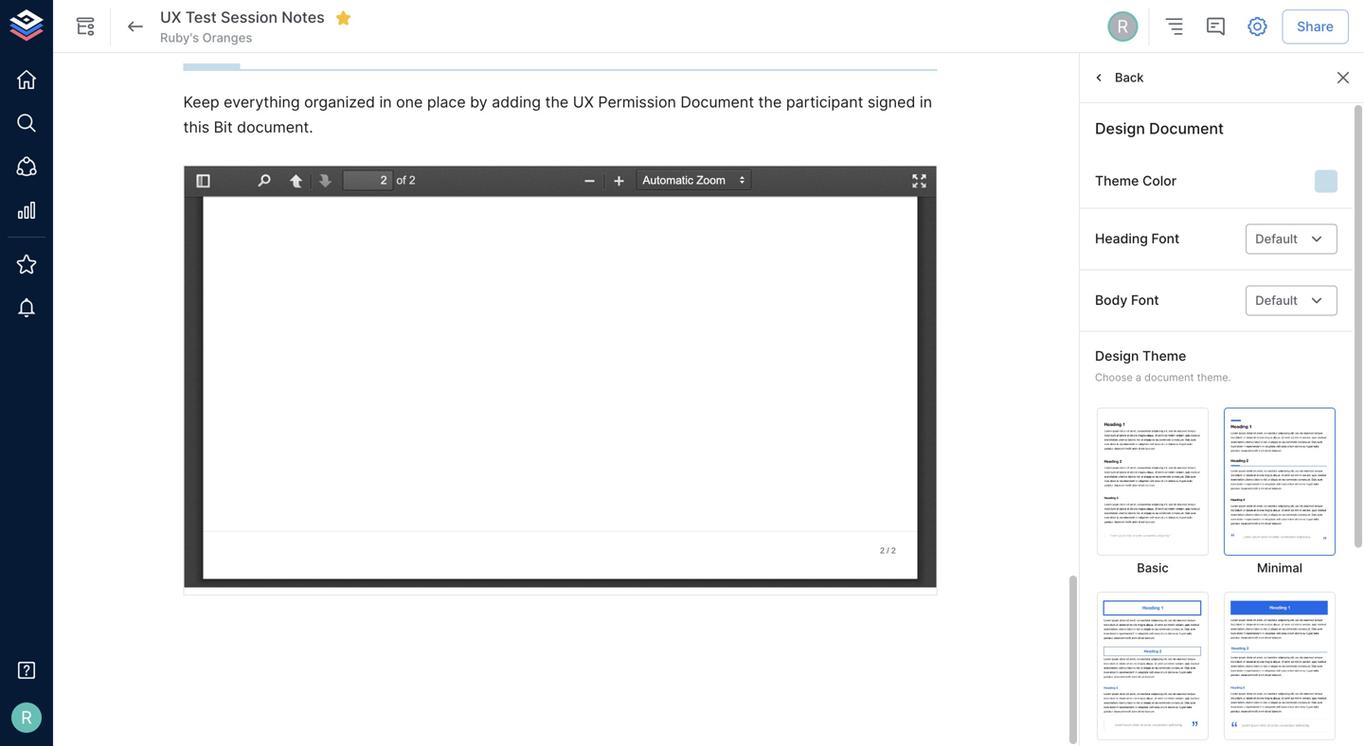 Task type: vqa. For each thing, say whether or not it's contained in the screenshot.
leftmost MINUTES
no



Task type: locate. For each thing, give the bounding box(es) containing it.
theme left color
[[1095, 173, 1139, 189]]

0 horizontal spatial document
[[681, 93, 754, 111]]

body font
[[1095, 292, 1159, 308]]

0 horizontal spatial in
[[379, 93, 392, 111]]

design inside design theme choose a document theme.
[[1095, 348, 1139, 364]]

default button
[[1246, 224, 1338, 254], [1246, 286, 1338, 316]]

back button
[[1088, 63, 1149, 92]]

this
[[183, 118, 209, 136]]

design
[[1095, 119, 1145, 138], [1095, 348, 1139, 364]]

r button
[[1105, 9, 1141, 45], [6, 697, 47, 739]]

default for heading font
[[1256, 232, 1298, 246]]

1 vertical spatial document
[[1149, 119, 1224, 138]]

oranges
[[202, 30, 252, 45]]

choose
[[1095, 371, 1133, 384]]

1 vertical spatial font
[[1131, 292, 1159, 308]]

body
[[1095, 292, 1128, 308]]

in left one on the top
[[379, 93, 392, 111]]

default button for body font
[[1246, 286, 1338, 316]]

0 vertical spatial theme
[[1095, 173, 1139, 189]]

1 vertical spatial design
[[1095, 348, 1139, 364]]

font right body
[[1131, 292, 1159, 308]]

permission
[[598, 93, 676, 111]]

1 vertical spatial default
[[1256, 293, 1298, 308]]

2 default button from the top
[[1246, 286, 1338, 316]]

1 horizontal spatial document
[[1149, 119, 1224, 138]]

font right "heading"
[[1152, 231, 1180, 247]]

1 horizontal spatial r button
[[1105, 9, 1141, 45]]

2 design from the top
[[1095, 348, 1139, 364]]

0 horizontal spatial theme
[[1095, 173, 1139, 189]]

0 vertical spatial ux
[[160, 8, 181, 27]]

a
[[1136, 371, 1142, 384]]

design for design theme choose a document theme.
[[1095, 348, 1139, 364]]

0 vertical spatial font
[[1152, 231, 1180, 247]]

in right the signed
[[920, 93, 932, 111]]

design down back "button"
[[1095, 119, 1145, 138]]

theme.
[[1197, 371, 1231, 384]]

ux inside keep everything organized in one place by adding the ux permission document the participant signed in this bit document.
[[573, 93, 594, 111]]

1 vertical spatial ux
[[573, 93, 594, 111]]

1 design from the top
[[1095, 119, 1145, 138]]

1 horizontal spatial r
[[1117, 16, 1128, 37]]

2 default from the top
[[1256, 293, 1298, 308]]

1 horizontal spatial ux
[[573, 93, 594, 111]]

0 vertical spatial default button
[[1246, 224, 1338, 254]]

participant
[[786, 93, 863, 111]]

default button for heading font
[[1246, 224, 1338, 254]]

ux left permission
[[573, 93, 594, 111]]

r
[[1117, 16, 1128, 37], [21, 708, 32, 728]]

1 horizontal spatial theme
[[1143, 348, 1187, 364]]

go back image
[[124, 15, 147, 38]]

theme up document
[[1143, 348, 1187, 364]]

1 default from the top
[[1256, 232, 1298, 246]]

font
[[1152, 231, 1180, 247], [1131, 292, 1159, 308]]

basic
[[1137, 561, 1169, 576]]

2 the from the left
[[758, 93, 782, 111]]

table of contents image
[[1163, 15, 1185, 38]]

design document
[[1095, 119, 1224, 138]]

settings image
[[1246, 15, 1269, 38]]

heading
[[1095, 231, 1148, 247]]

1 vertical spatial default button
[[1246, 286, 1338, 316]]

font for body font
[[1131, 292, 1159, 308]]

default for body font
[[1256, 293, 1298, 308]]

theme inside design theme choose a document theme.
[[1143, 348, 1187, 364]]

heading font
[[1095, 231, 1180, 247]]

1 horizontal spatial the
[[758, 93, 782, 111]]

in
[[379, 93, 392, 111], [920, 93, 932, 111]]

1 horizontal spatial in
[[920, 93, 932, 111]]

the
[[545, 93, 569, 111], [758, 93, 782, 111]]

design up 'choose'
[[1095, 348, 1139, 364]]

0 horizontal spatial ux
[[160, 8, 181, 27]]

0 vertical spatial default
[[1256, 232, 1298, 246]]

ux up ruby's
[[160, 8, 181, 27]]

theme
[[1095, 173, 1139, 189], [1143, 348, 1187, 364]]

1 default button from the top
[[1246, 224, 1338, 254]]

document
[[681, 93, 754, 111], [1149, 119, 1224, 138]]

default
[[1256, 232, 1298, 246], [1256, 293, 1298, 308]]

back
[[1115, 70, 1144, 85]]

0 horizontal spatial r button
[[6, 697, 47, 739]]

0 vertical spatial design
[[1095, 119, 1145, 138]]

document right permission
[[681, 93, 754, 111]]

1 vertical spatial theme
[[1143, 348, 1187, 364]]

0 vertical spatial r
[[1117, 16, 1128, 37]]

ux
[[160, 8, 181, 27], [573, 93, 594, 111]]

1 vertical spatial r
[[21, 708, 32, 728]]

0 vertical spatial document
[[681, 93, 754, 111]]

1 in from the left
[[379, 93, 392, 111]]

document up color
[[1149, 119, 1224, 138]]

test
[[185, 8, 217, 27]]

show wiki image
[[74, 15, 97, 38]]

1 vertical spatial r button
[[6, 697, 47, 739]]

the right adding on the left top
[[545, 93, 569, 111]]

the left participant
[[758, 93, 782, 111]]

0 horizontal spatial the
[[545, 93, 569, 111]]

comments image
[[1204, 15, 1227, 38]]



Task type: describe. For each thing, give the bounding box(es) containing it.
minimal
[[1257, 561, 1303, 576]]

document inside keep everything organized in one place by adding the ux permission document the participant signed in this bit document.
[[681, 93, 754, 111]]

one
[[396, 93, 423, 111]]

signed
[[868, 93, 916, 111]]

2 in from the left
[[920, 93, 932, 111]]

share
[[1297, 18, 1334, 34]]

everything
[[224, 93, 300, 111]]

ux test session notes
[[160, 8, 325, 27]]

document.
[[237, 118, 313, 136]]

theme color
[[1095, 173, 1177, 189]]

place
[[427, 93, 466, 111]]

font for heading font
[[1152, 231, 1180, 247]]

share button
[[1282, 9, 1349, 44]]

ruby's oranges
[[160, 30, 252, 45]]

document
[[1145, 371, 1194, 384]]

ruby's oranges link
[[160, 29, 252, 47]]

design for design document
[[1095, 119, 1145, 138]]

0 vertical spatial r button
[[1105, 9, 1141, 45]]

notes
[[282, 8, 325, 27]]

ruby's
[[160, 30, 199, 45]]

organized
[[304, 93, 375, 111]]

keep
[[183, 93, 220, 111]]

0 horizontal spatial r
[[21, 708, 32, 728]]

keep everything organized in one place by adding the ux permission document the participant signed in this bit document.
[[183, 93, 937, 136]]

design theme choose a document theme.
[[1095, 348, 1231, 384]]

session
[[221, 8, 278, 27]]

1 the from the left
[[545, 93, 569, 111]]

adding
[[492, 93, 541, 111]]

by
[[470, 93, 488, 111]]

bit
[[214, 118, 233, 136]]

remove favorite image
[[335, 9, 352, 26]]

color
[[1143, 173, 1177, 189]]



